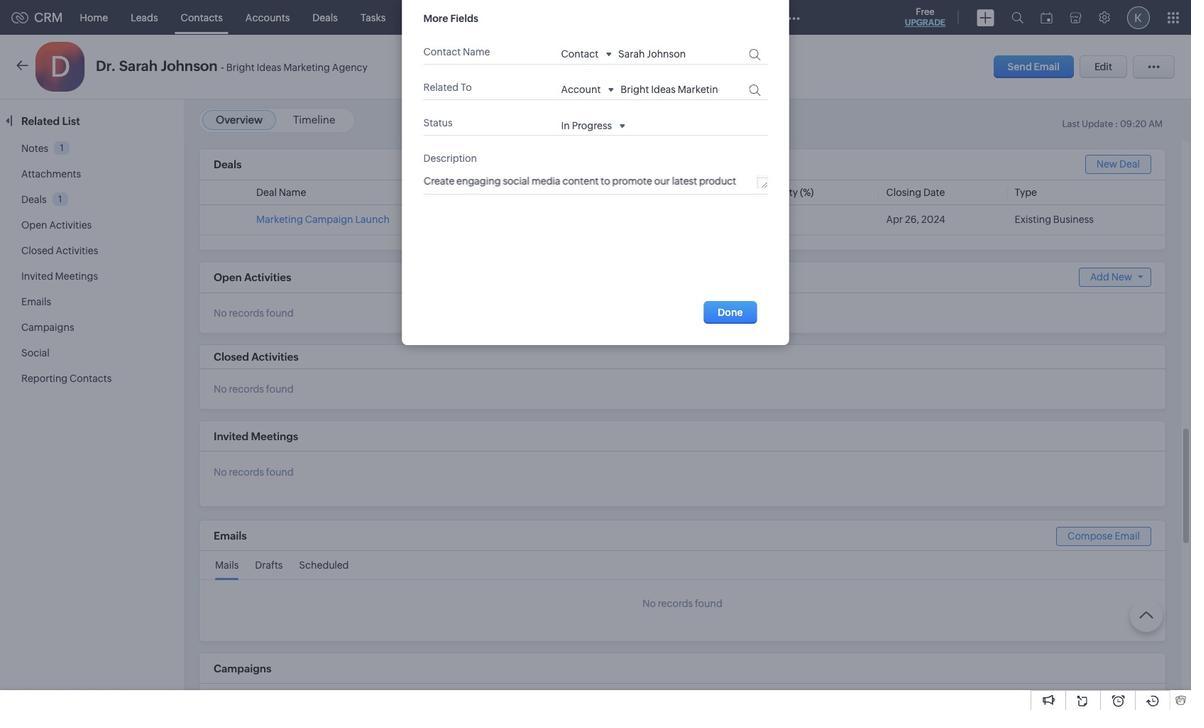 Task type: locate. For each thing, give the bounding box(es) containing it.
email right compose
[[1115, 531, 1141, 542]]

1 horizontal spatial email
[[1115, 531, 1141, 542]]

1 vertical spatial emails
[[214, 530, 247, 542]]

overview link
[[216, 114, 263, 126]]

reporting
[[21, 373, 68, 384]]

invited meetings link
[[21, 271, 98, 282]]

1 vertical spatial invited meetings
[[214, 430, 298, 442]]

emails up the mails
[[214, 530, 247, 542]]

more
[[424, 13, 448, 24]]

upgrade
[[905, 18, 946, 28]]

0 vertical spatial closed activities
[[21, 245, 98, 256]]

1 horizontal spatial name
[[463, 46, 490, 58]]

0 horizontal spatial open activities
[[21, 219, 92, 231]]

0 vertical spatial open activities
[[21, 219, 92, 231]]

marketing right 'ideas'
[[283, 62, 330, 73]]

0 vertical spatial 1
[[60, 143, 64, 153]]

create task
[[424, 17, 501, 33]]

deal
[[1120, 158, 1141, 170], [256, 187, 277, 198]]

status
[[424, 117, 453, 129]]

1 vertical spatial deals link
[[21, 194, 47, 205]]

marketing down deal name link
[[256, 214, 303, 225]]

related for related list
[[21, 115, 60, 127]]

contact for contact
[[561, 49, 599, 60]]

d
[[50, 50, 71, 83]]

0 vertical spatial open
[[21, 219, 47, 231]]

1 for notes
[[60, 143, 64, 153]]

open activities
[[21, 219, 92, 231], [214, 271, 291, 283]]

0 vertical spatial marketing
[[283, 62, 330, 73]]

no records found
[[214, 308, 294, 319], [214, 384, 294, 395], [214, 467, 294, 478], [643, 598, 723, 609]]

0 vertical spatial email
[[1035, 61, 1060, 72]]

1 horizontal spatial closed activities
[[214, 351, 299, 363]]

accounts link
[[234, 0, 301, 34]]

closed activities
[[21, 245, 98, 256], [214, 351, 299, 363]]

1 vertical spatial open
[[214, 271, 242, 283]]

amount link
[[494, 187, 532, 198]]

0 horizontal spatial closed
[[21, 245, 54, 256]]

None button
[[704, 301, 757, 324]]

campaigns
[[21, 322, 74, 333], [214, 663, 272, 675]]

0 horizontal spatial invited
[[21, 271, 53, 282]]

0 horizontal spatial invited meetings
[[21, 271, 98, 282]]

0 vertical spatial campaigns
[[21, 322, 74, 333]]

to
[[461, 82, 472, 93]]

name down task on the top left of the page
[[463, 46, 490, 58]]

related up notes link
[[21, 115, 60, 127]]

deals link left tasks
[[301, 0, 349, 34]]

0 vertical spatial new
[[1097, 158, 1118, 170]]

list
[[62, 115, 80, 127]]

0 horizontal spatial deals
[[21, 194, 47, 205]]

1 vertical spatial deal
[[256, 187, 277, 198]]

email right send
[[1035, 61, 1060, 72]]

1 vertical spatial closed activities
[[214, 351, 299, 363]]

1 vertical spatial email
[[1115, 531, 1141, 542]]

probability
[[749, 187, 798, 198]]

0 vertical spatial closed
[[21, 245, 54, 256]]

0 vertical spatial name
[[463, 46, 490, 58]]

apr
[[887, 214, 903, 225]]

1 horizontal spatial invited
[[214, 430, 249, 442]]

closed
[[21, 245, 54, 256], [214, 351, 249, 363]]

1 horizontal spatial contacts
[[181, 12, 223, 23]]

0 horizontal spatial email
[[1035, 61, 1060, 72]]

emails
[[21, 296, 51, 308], [214, 530, 247, 542]]

deals down overview link at the left top of the page
[[214, 159, 242, 171]]

accounts
[[246, 12, 290, 23]]

account
[[561, 84, 601, 95]]

1 horizontal spatial deals link
[[301, 0, 349, 34]]

contact up account
[[561, 49, 599, 60]]

1 horizontal spatial invited meetings
[[214, 430, 298, 442]]

reporting contacts link
[[21, 373, 112, 384]]

compose email
[[1068, 531, 1141, 542]]

0 vertical spatial meetings
[[409, 12, 452, 23]]

contact inside field
[[561, 49, 599, 60]]

26,
[[906, 214, 920, 225]]

0 horizontal spatial deals link
[[21, 194, 47, 205]]

meetings link
[[397, 0, 463, 34]]

activities
[[49, 219, 92, 231], [56, 245, 98, 256], [244, 271, 291, 283], [252, 351, 299, 363]]

0 horizontal spatial deal
[[256, 187, 277, 198]]

deal down 09:20
[[1120, 158, 1141, 170]]

campaign
[[305, 214, 353, 225]]

1 horizontal spatial closed
[[214, 351, 249, 363]]

None text field
[[621, 84, 719, 95], [424, 175, 768, 188], [621, 84, 719, 95], [424, 175, 768, 188]]

0 vertical spatial invited meetings
[[21, 271, 98, 282]]

more fields
[[424, 13, 479, 24]]

2 vertical spatial meetings
[[251, 430, 298, 442]]

0 horizontal spatial campaigns
[[21, 322, 74, 333]]

new right add at the top
[[1112, 271, 1133, 283]]

0 vertical spatial deals link
[[301, 0, 349, 34]]

new
[[1097, 158, 1118, 170], [1112, 271, 1133, 283]]

0 horizontal spatial contact
[[424, 46, 461, 58]]

leads
[[131, 12, 158, 23]]

1 vertical spatial related
[[21, 115, 60, 127]]

related left 'to'
[[424, 82, 459, 93]]

mails
[[215, 560, 239, 571]]

2 horizontal spatial meetings
[[409, 12, 452, 23]]

found
[[266, 308, 294, 319], [266, 384, 294, 395], [266, 467, 294, 478], [695, 598, 723, 609]]

1 vertical spatial name
[[279, 187, 306, 198]]

1 up open activities link
[[58, 194, 62, 204]]

existing
[[1015, 214, 1052, 225]]

:
[[1116, 119, 1119, 129]]

apr 26, 2024
[[887, 214, 946, 225]]

emails up the campaigns link
[[21, 296, 51, 308]]

contact down create
[[424, 46, 461, 58]]

0 horizontal spatial contacts
[[70, 373, 112, 384]]

deals link down attachments
[[21, 194, 47, 205]]

deals link
[[301, 0, 349, 34], [21, 194, 47, 205]]

0 vertical spatial deals
[[313, 12, 338, 23]]

contact for contact name
[[424, 46, 461, 58]]

0 horizontal spatial emails
[[21, 296, 51, 308]]

no
[[214, 308, 227, 319], [214, 384, 227, 395], [214, 467, 227, 478], [643, 598, 656, 609]]

add
[[1091, 271, 1110, 283]]

0 horizontal spatial closed activities
[[21, 245, 98, 256]]

reporting contacts
[[21, 373, 112, 384]]

calls link
[[463, 0, 508, 34]]

bright
[[226, 62, 255, 73]]

records
[[229, 308, 264, 319], [229, 384, 264, 395], [229, 467, 264, 478], [658, 598, 693, 609]]

1 vertical spatial campaigns
[[214, 663, 272, 675]]

Contact field
[[561, 48, 612, 60]]

description
[[424, 153, 477, 164]]

1 horizontal spatial open activities
[[214, 271, 291, 283]]

name for contact name
[[463, 46, 490, 58]]

0 vertical spatial deal
[[1120, 158, 1141, 170]]

contacts
[[181, 12, 223, 23], [70, 373, 112, 384]]

email for compose email
[[1115, 531, 1141, 542]]

1
[[60, 143, 64, 153], [58, 194, 62, 204]]

am
[[1149, 119, 1163, 129]]

contact
[[424, 46, 461, 58], [561, 49, 599, 60]]

deals down attachments
[[21, 194, 47, 205]]

1 vertical spatial deals
[[214, 159, 242, 171]]

fields
[[451, 13, 479, 24]]

(%)
[[800, 187, 814, 198]]

1 horizontal spatial contact
[[561, 49, 599, 60]]

invited meetings
[[21, 271, 98, 282], [214, 430, 298, 442]]

name up marketing campaign launch
[[279, 187, 306, 198]]

crm link
[[11, 10, 63, 25]]

new deal link
[[1086, 155, 1152, 174]]

name
[[463, 46, 490, 58], [279, 187, 306, 198]]

compose
[[1068, 531, 1113, 542]]

None text field
[[619, 49, 717, 60]]

email inside button
[[1035, 61, 1060, 72]]

0 horizontal spatial name
[[279, 187, 306, 198]]

1 horizontal spatial related
[[424, 82, 459, 93]]

edit button
[[1080, 55, 1128, 78]]

contacts up johnson
[[181, 12, 223, 23]]

0 vertical spatial related
[[424, 82, 459, 93]]

closing
[[887, 187, 922, 198]]

probability (%) link
[[749, 187, 814, 198]]

0 horizontal spatial related
[[21, 115, 60, 127]]

invited
[[21, 271, 53, 282], [214, 430, 249, 442]]

related
[[424, 82, 459, 93], [21, 115, 60, 127]]

new down last update : 09:20 am at the right top
[[1097, 158, 1118, 170]]

1 vertical spatial 1
[[58, 194, 62, 204]]

related list
[[21, 115, 82, 127]]

1 vertical spatial meetings
[[55, 271, 98, 282]]

deal up marketing campaign launch
[[256, 187, 277, 198]]

deal name link
[[256, 187, 306, 198]]

deals left tasks link
[[313, 12, 338, 23]]

in progress
[[561, 120, 612, 132]]

2 horizontal spatial deals
[[313, 12, 338, 23]]

1 right notes link
[[60, 143, 64, 153]]

home link
[[69, 0, 119, 34]]

1 horizontal spatial open
[[214, 271, 242, 283]]

contacts right reporting
[[70, 373, 112, 384]]



Task type: vqa. For each thing, say whether or not it's contained in the screenshot.
Previous Record image
no



Task type: describe. For each thing, give the bounding box(es) containing it.
closing date link
[[887, 187, 946, 198]]

free upgrade
[[905, 6, 946, 28]]

calls
[[474, 12, 497, 23]]

related for related to
[[424, 82, 459, 93]]

sarah
[[119, 58, 158, 74]]

09:20
[[1121, 119, 1147, 129]]

-
[[221, 61, 224, 73]]

johnson
[[161, 58, 218, 74]]

in
[[561, 120, 570, 132]]

email for send email
[[1035, 61, 1060, 72]]

progress
[[572, 120, 612, 132]]

1 vertical spatial new
[[1112, 271, 1133, 283]]

1 vertical spatial contacts
[[70, 373, 112, 384]]

1 horizontal spatial deals
[[214, 159, 242, 171]]

1 vertical spatial marketing
[[256, 214, 303, 225]]

amount
[[494, 187, 532, 198]]

contacts link
[[169, 0, 234, 34]]

stage
[[620, 187, 647, 198]]

send email button
[[994, 55, 1075, 78]]

update
[[1082, 119, 1114, 129]]

send
[[1008, 61, 1033, 72]]

1 for deals
[[58, 194, 62, 204]]

date
[[924, 187, 946, 198]]

home
[[80, 12, 108, 23]]

tasks link
[[349, 0, 397, 34]]

open activities link
[[21, 219, 92, 231]]

last update : 09:20 am
[[1063, 119, 1163, 129]]

stage link
[[620, 187, 647, 198]]

logo image
[[11, 12, 28, 23]]

agency
[[332, 62, 368, 73]]

1 horizontal spatial meetings
[[251, 430, 298, 442]]

send email
[[1008, 61, 1060, 72]]

timeline
[[293, 114, 335, 126]]

scheduled
[[299, 560, 349, 571]]

0 horizontal spatial open
[[21, 219, 47, 231]]

new deal
[[1097, 158, 1141, 170]]

bright ideas marketing agency link
[[226, 62, 368, 74]]

2 vertical spatial deals
[[21, 194, 47, 205]]

existing business
[[1015, 214, 1094, 225]]

closing date
[[887, 187, 946, 198]]

0 horizontal spatial meetings
[[55, 271, 98, 282]]

last
[[1063, 119, 1080, 129]]

overview
[[216, 114, 263, 126]]

social
[[21, 347, 50, 359]]

0 vertical spatial emails
[[21, 296, 51, 308]]

marketing campaign launch
[[256, 214, 390, 225]]

attachments
[[21, 168, 81, 180]]

dr. sarah johnson - bright ideas marketing agency
[[96, 58, 368, 74]]

1 vertical spatial closed
[[214, 351, 249, 363]]

0 vertical spatial invited
[[21, 271, 53, 282]]

0 vertical spatial contacts
[[181, 12, 223, 23]]

notes link
[[21, 143, 48, 154]]

probability (%)
[[749, 187, 814, 198]]

2024
[[922, 214, 946, 225]]

In Progress field
[[561, 119, 625, 132]]

marketing campaign launch link
[[256, 214, 390, 225]]

1 horizontal spatial emails
[[214, 530, 247, 542]]

dr.
[[96, 58, 116, 74]]

marketing inside dr. sarah johnson - bright ideas marketing agency
[[283, 62, 330, 73]]

task
[[472, 17, 501, 33]]

1 vertical spatial open activities
[[214, 271, 291, 283]]

notes
[[21, 143, 48, 154]]

1 vertical spatial invited
[[214, 430, 249, 442]]

name for deal name
[[279, 187, 306, 198]]

launch
[[355, 214, 390, 225]]

add new
[[1091, 271, 1133, 283]]

campaigns link
[[21, 322, 74, 333]]

Account field
[[561, 83, 614, 95]]

type
[[1015, 187, 1038, 198]]

closed activities link
[[21, 245, 98, 256]]

emails link
[[21, 296, 51, 308]]

deal name
[[256, 187, 306, 198]]

social link
[[21, 347, 50, 359]]

contact name
[[424, 46, 490, 58]]

edit
[[1095, 61, 1113, 72]]

crm
[[34, 10, 63, 25]]

create
[[424, 17, 469, 33]]

ideas
[[257, 62, 281, 73]]

1 horizontal spatial deal
[[1120, 158, 1141, 170]]

drafts
[[255, 560, 283, 571]]

business
[[1054, 214, 1094, 225]]

1 horizontal spatial campaigns
[[214, 663, 272, 675]]

type link
[[1015, 187, 1038, 198]]

free
[[916, 6, 935, 17]]

leads link
[[119, 0, 169, 34]]

related to
[[424, 82, 472, 93]]



